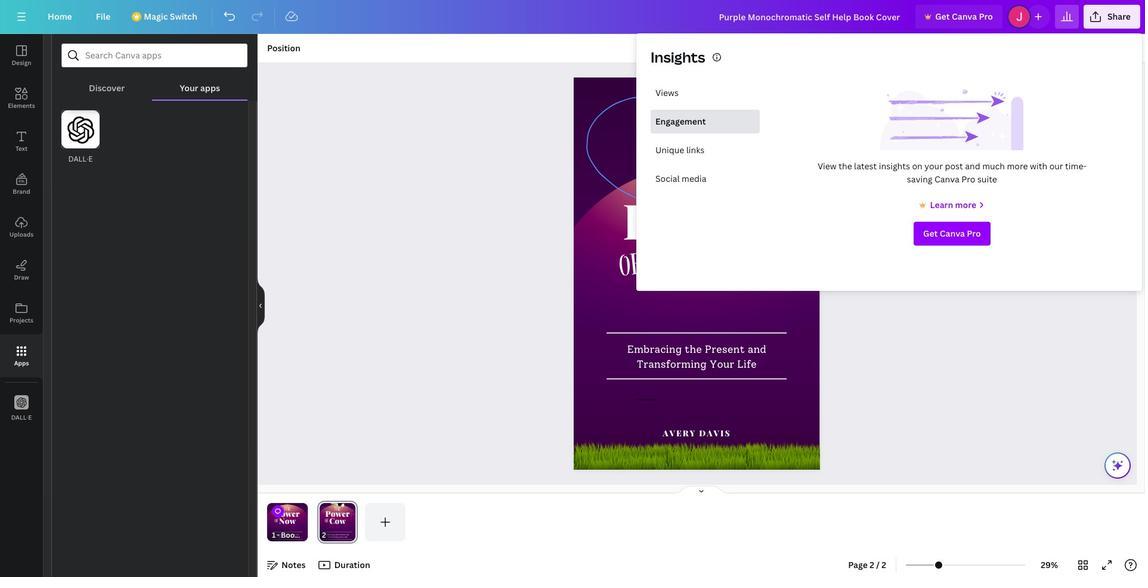Task type: describe. For each thing, give the bounding box(es) containing it.
of for of
[[618, 242, 647, 294]]

share button
[[1084, 5, 1140, 29]]

apps
[[14, 359, 29, 367]]

power for now
[[275, 508, 300, 519]]

canva inside main menu bar
[[952, 11, 977, 22]]

apps
[[200, 82, 220, 94]]

saving
[[907, 174, 933, 185]]

magic switch
[[144, 11, 197, 22]]

canva assistant image
[[1111, 459, 1125, 473]]

1 vertical spatial and
[[748, 343, 767, 356]]

post
[[945, 160, 963, 172]]

avery
[[663, 428, 696, 439]]

avery davis
[[663, 428, 731, 439]]

views
[[656, 87, 679, 98]]

social
[[656, 173, 680, 184]]

on
[[912, 160, 923, 172]]

notes
[[282, 559, 306, 571]]

more inside view the latest insights on your post and much more with our time- saving canva pro suite
[[1007, 160, 1028, 172]]

29%
[[1041, 559, 1058, 571]]

1 vertical spatial get canva pro button
[[914, 222, 991, 246]]

learn
[[930, 199, 953, 211]]

engagement button
[[651, 110, 760, 134]]

dm serif display
[[636, 398, 656, 401]]

the inside view the latest insights on your post and much more with our time- saving canva pro suite
[[839, 160, 852, 172]]

your apps
[[180, 82, 220, 94]]

social media button
[[651, 167, 760, 191]]

design button
[[0, 34, 43, 77]]

0 horizontal spatial embracing
[[276, 534, 285, 536]]

main menu bar
[[0, 0, 1145, 34]]

2 vertical spatial canva
[[940, 228, 965, 239]]

/
[[876, 559, 880, 571]]

page 2 / 2
[[848, 559, 886, 571]]

text
[[15, 144, 28, 153]]

serif
[[640, 398, 646, 401]]

unique links button
[[651, 138, 760, 162]]

now
[[279, 516, 296, 526]]

file
[[96, 11, 110, 22]]

1 horizontal spatial dall·e
[[68, 154, 93, 164]]

your apps button
[[152, 67, 248, 100]]

home
[[48, 11, 72, 22]]

page 2 image
[[317, 503, 358, 542]]

dall·e button
[[0, 387, 43, 430]]

uploads button
[[0, 206, 43, 249]]

elements
[[8, 101, 35, 110]]

dall·e inside button
[[11, 413, 32, 421]]

of the
[[274, 505, 291, 526]]

design
[[12, 58, 31, 67]]

page 2 / 2 button
[[844, 556, 891, 575]]

2 vertical spatial your
[[290, 536, 294, 538]]

and inside view the latest insights on your post and much more with our time- saving canva pro suite
[[965, 160, 980, 172]]

draw
[[14, 273, 29, 282]]

duration
[[334, 559, 370, 571]]

1 horizontal spatial embracing
[[627, 343, 682, 356]]

2 horizontal spatial your
[[710, 358, 735, 371]]

our
[[1050, 160, 1063, 172]]

0 vertical spatial embracing the present and transforming your life
[[627, 343, 767, 371]]

brand button
[[0, 163, 43, 206]]

latest
[[854, 160, 877, 172]]

brand
[[13, 187, 30, 196]]

1 vertical spatial transforming
[[278, 536, 289, 538]]

more inside button
[[955, 199, 977, 211]]

0 vertical spatial life
[[737, 358, 757, 371]]

1 vertical spatial get canva pro
[[923, 228, 981, 239]]

unique links
[[656, 144, 705, 156]]

Page title text field
[[331, 530, 336, 542]]

unique
[[656, 144, 684, 156]]

projects
[[10, 316, 33, 324]]

Search Canva apps search field
[[85, 44, 224, 67]]

suite
[[978, 174, 997, 185]]



Task type: vqa. For each thing, say whether or not it's contained in the screenshot.
2nd 2
yes



Task type: locate. For each thing, give the bounding box(es) containing it.
0 horizontal spatial embracing the present and transforming your life
[[276, 534, 299, 538]]

elements button
[[0, 77, 43, 120]]

social media
[[656, 173, 707, 184]]

1 vertical spatial embracing
[[276, 534, 285, 536]]

1 vertical spatial life
[[294, 536, 297, 538]]

get canva pro
[[935, 11, 993, 22], [923, 228, 981, 239]]

transforming
[[637, 358, 707, 371], [278, 536, 289, 538]]

insights
[[651, 47, 705, 67]]

0 vertical spatial transforming
[[637, 358, 707, 371]]

davis
[[699, 428, 731, 439]]

insights
[[879, 160, 910, 172]]

2 2 from the left
[[882, 559, 886, 571]]

apps button
[[0, 335, 43, 378]]

1 vertical spatial get
[[923, 228, 938, 239]]

1 vertical spatial embracing the present and transforming your life
[[276, 534, 299, 538]]

1 vertical spatial pro
[[962, 174, 975, 185]]

1 horizontal spatial of
[[618, 242, 647, 294]]

more right learn
[[955, 199, 977, 211]]

1 horizontal spatial life
[[737, 358, 757, 371]]

2 left /
[[870, 559, 874, 571]]

your
[[180, 82, 198, 94], [710, 358, 735, 371], [290, 536, 294, 538]]

1 horizontal spatial 2
[[882, 559, 886, 571]]

0 vertical spatial canva
[[952, 11, 977, 22]]

0 horizontal spatial of
[[274, 517, 279, 526]]

discover button
[[61, 67, 152, 100]]

0 vertical spatial and
[[965, 160, 980, 172]]

transforming up display
[[637, 358, 707, 371]]

get canva pro button
[[916, 5, 1003, 29], [914, 222, 991, 246]]

of
[[618, 242, 647, 294], [274, 517, 279, 526]]

power left page 2 image
[[275, 508, 300, 519]]

get canva pro inside main menu bar
[[935, 11, 993, 22]]

canva inside view the latest insights on your post and much more with our time- saving canva pro suite
[[935, 174, 960, 185]]

your inside button
[[180, 82, 198, 94]]

home link
[[38, 5, 82, 29]]

discover
[[89, 82, 125, 94]]

0 horizontal spatial dall·e
[[11, 413, 32, 421]]

view the latest insights on your post and much more with our time- saving canva pro suite
[[818, 160, 1087, 185]]

your
[[925, 160, 943, 172]]

1 horizontal spatial transforming
[[637, 358, 707, 371]]

0 horizontal spatial and
[[296, 534, 299, 536]]

0 vertical spatial of
[[618, 242, 647, 294]]

0 vertical spatial present
[[705, 343, 745, 356]]

0 vertical spatial embracing
[[627, 343, 682, 356]]

and
[[965, 160, 980, 172], [748, 343, 767, 356], [296, 534, 299, 536]]

0 vertical spatial dall·e
[[68, 154, 93, 164]]

embracing
[[627, 343, 682, 356], [276, 534, 285, 536]]

pro
[[979, 11, 993, 22], [962, 174, 975, 185], [967, 228, 981, 239]]

much
[[982, 160, 1005, 172]]

embracing up display
[[627, 343, 682, 356]]

engagement
[[656, 116, 706, 127]]

views button
[[651, 81, 760, 105]]

1 vertical spatial of
[[274, 517, 279, 526]]

0 vertical spatial more
[[1007, 160, 1028, 172]]

dm
[[636, 398, 640, 401]]

dall·e
[[68, 154, 93, 164], [11, 413, 32, 421]]

0 horizontal spatial your
[[180, 82, 198, 94]]

notes button
[[262, 556, 310, 575]]

0 vertical spatial get canva pro button
[[916, 5, 1003, 29]]

power
[[623, 187, 771, 252], [275, 508, 300, 519]]

get
[[935, 11, 950, 22], [923, 228, 938, 239]]

power cow
[[623, 187, 771, 298]]

hide pages image
[[673, 486, 730, 495]]

0 vertical spatial get canva pro
[[935, 11, 993, 22]]

pro inside view the latest insights on your post and much more with our time- saving canva pro suite
[[962, 174, 975, 185]]

learn more
[[930, 199, 977, 211]]

0 horizontal spatial 2
[[870, 559, 874, 571]]

switch
[[170, 11, 197, 22]]

view
[[818, 160, 837, 172]]

embracing down now
[[276, 534, 285, 536]]

0 vertical spatial get
[[935, 11, 950, 22]]

side panel tab list
[[0, 34, 43, 430]]

the inside 'of the'
[[284, 505, 291, 514]]

0 horizontal spatial power
[[275, 508, 300, 519]]

1 2 from the left
[[870, 559, 874, 571]]

time-
[[1065, 160, 1087, 172]]

links
[[686, 144, 705, 156]]

0 vertical spatial power
[[623, 187, 771, 252]]

2
[[870, 559, 874, 571], [882, 559, 886, 571]]

of for of the
[[274, 517, 279, 526]]

duration button
[[315, 556, 375, 575]]

uploads
[[9, 230, 33, 239]]

0 vertical spatial your
[[180, 82, 198, 94]]

projects button
[[0, 292, 43, 335]]

0 horizontal spatial transforming
[[278, 536, 289, 538]]

1 vertical spatial present
[[289, 534, 295, 536]]

power down media
[[623, 187, 771, 252]]

life
[[737, 358, 757, 371], [294, 536, 297, 538]]

1 horizontal spatial and
[[748, 343, 767, 356]]

page
[[848, 559, 868, 571]]

transforming down now
[[278, 536, 289, 538]]

1 vertical spatial power
[[275, 508, 300, 519]]

pro inside main menu bar
[[979, 11, 993, 22]]

embracing the present and transforming your life
[[627, 343, 767, 371], [276, 534, 299, 538]]

magic
[[144, 11, 168, 22]]

0 horizontal spatial present
[[289, 534, 295, 536]]

draw button
[[0, 249, 43, 292]]

1 vertical spatial canva
[[935, 174, 960, 185]]

1 horizontal spatial present
[[705, 343, 745, 356]]

media
[[682, 173, 707, 184]]

1 vertical spatial your
[[710, 358, 735, 371]]

share
[[1108, 11, 1131, 22]]

29% button
[[1030, 556, 1069, 575]]

learn more button
[[917, 198, 987, 212]]

the
[[839, 160, 852, 172], [673, 169, 720, 222], [685, 343, 702, 356], [284, 505, 291, 514], [286, 534, 288, 536]]

Design title text field
[[709, 5, 911, 29]]

magic switch button
[[125, 5, 207, 29]]

hide image
[[257, 277, 265, 334]]

2 horizontal spatial and
[[965, 160, 980, 172]]

file button
[[86, 5, 120, 29]]

position
[[267, 42, 300, 54]]

display
[[647, 398, 656, 401]]

1 horizontal spatial embracing the present and transforming your life
[[627, 343, 767, 371]]

0 horizontal spatial more
[[955, 199, 977, 211]]

1 horizontal spatial your
[[290, 536, 294, 538]]

position button
[[262, 39, 305, 58]]

0 vertical spatial pro
[[979, 11, 993, 22]]

1 vertical spatial more
[[955, 199, 977, 211]]

with
[[1030, 160, 1048, 172]]

more left "with"
[[1007, 160, 1028, 172]]

power now
[[275, 508, 300, 526]]

2 vertical spatial pro
[[967, 228, 981, 239]]

text button
[[0, 120, 43, 163]]

1 horizontal spatial more
[[1007, 160, 1028, 172]]

1 vertical spatial dall·e
[[11, 413, 32, 421]]

canva
[[952, 11, 977, 22], [935, 174, 960, 185], [940, 228, 965, 239]]

power for cow
[[623, 187, 771, 252]]

2 vertical spatial and
[[296, 534, 299, 536]]

of inside 'of the'
[[274, 517, 279, 526]]

more
[[1007, 160, 1028, 172], [955, 199, 977, 211]]

2 right /
[[882, 559, 886, 571]]

get inside main menu bar
[[935, 11, 950, 22]]

cow
[[646, 233, 748, 298]]

0 horizontal spatial life
[[294, 536, 297, 538]]

1 horizontal spatial power
[[623, 187, 771, 252]]

present
[[705, 343, 745, 356], [289, 534, 295, 536]]



